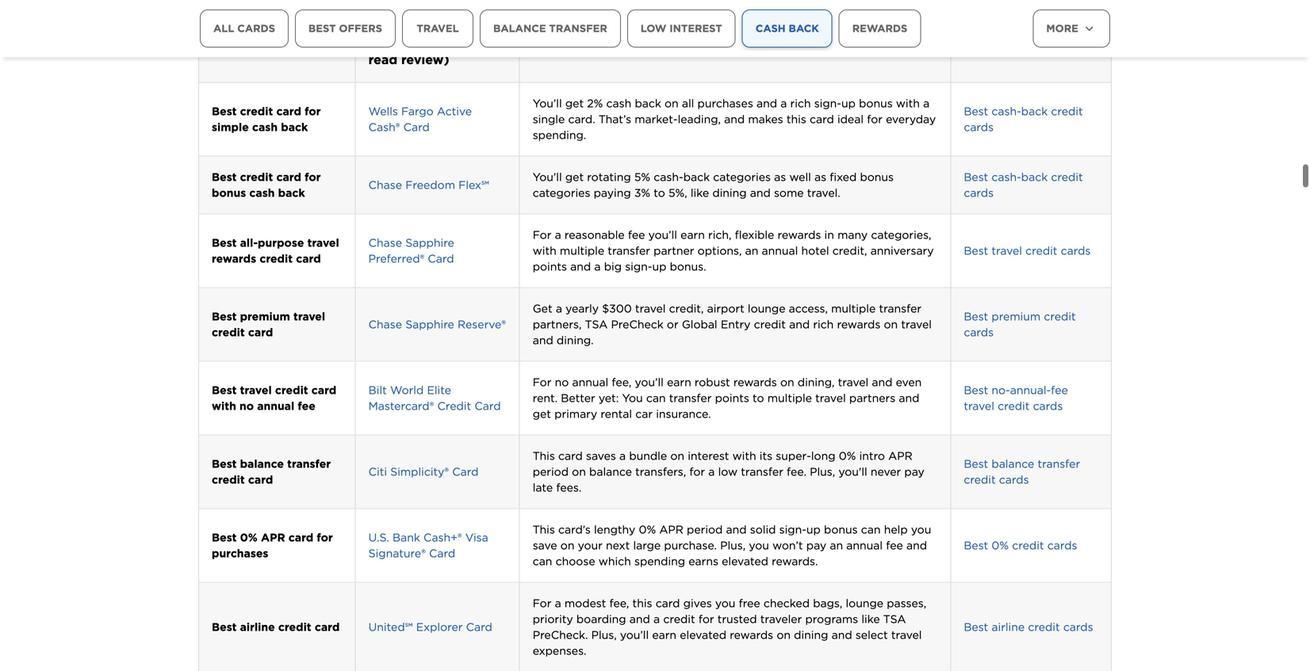 Task type: describe. For each thing, give the bounding box(es) containing it.
airline for best airline credit card
[[240, 620, 275, 634]]

on inside 'for no annual fee, you'll earn robust rewards on dining, travel and even rent. better yet: you can transfer points to multiple travel partners and get primary rental car insurance.'
[[780, 375, 794, 389]]

up inside this card's lengthy 0% apr period and solid sign-up bonus can help you save on your next large purchase. plus, you won't pay an annual fee and can choose which spending earns elevated rewards.
[[806, 523, 821, 536]]

rewards inside for a modest fee, this card gives you free checked bags, lounge passes, priority boarding and a credit for trusted traveler programs like tsa precheck. plus, you'll earn elevated rewards on dining and select travel expenses.
[[730, 628, 773, 642]]

cash
[[756, 22, 786, 34]]

which
[[599, 554, 631, 568]]

global
[[682, 317, 717, 331]]

rotating
[[587, 170, 631, 183]]

credit, inside get a yearly $300 travel credit, airport lounge access, multiple transfer partners, tsa precheck or global entry credit and rich rewards on travel and dining.
[[669, 301, 704, 315]]

chase sapphire reserve®
[[368, 317, 506, 331]]

chase freedom flex℠ link
[[368, 178, 489, 191]]

5%,
[[669, 185, 687, 199]]

best travel credit cards
[[964, 243, 1091, 257]]

travel link
[[402, 10, 473, 48]]

travel up best premium credit cards
[[992, 243, 1022, 257]]

chase for chase freedom flex℠
[[368, 178, 402, 191]]

best inside best no-annual-fee travel credit cards
[[964, 383, 988, 396]]

2 vertical spatial can
[[533, 554, 552, 568]]

a up priority
[[555, 596, 561, 610]]

like inside for a modest fee, this card gives you free checked bags, lounge passes, priority boarding and a credit for trusted traveler programs like tsa precheck. plus, you'll earn elevated rewards on dining and select travel expenses.
[[861, 612, 880, 626]]

1 horizontal spatial categories
[[713, 170, 771, 183]]

travel inside best premium travel credit card
[[293, 309, 325, 323]]

to inside you'll get rotating 5% cash-back categories as well as fixed bonus categories paying 3% to 5%, like dining and some travel.
[[654, 185, 665, 199]]

cash for chase freedom flex℠
[[249, 185, 275, 199]]

you inside for a modest fee, this card gives you free checked bags, lounge passes, priority boarding and a credit for trusted traveler programs like tsa precheck. plus, you'll earn elevated rewards on dining and select travel expenses.
[[715, 596, 735, 610]]

on inside get a yearly $300 travel credit, airport lounge access, multiple transfer partners, tsa precheck or global entry credit and rich rewards on travel and dining.
[[884, 317, 898, 331]]

active
[[437, 104, 472, 117]]

all cards link
[[200, 10, 289, 48]]

travel inside best travel credit card with no annual fee
[[240, 383, 272, 396]]

dining,
[[798, 375, 835, 389]]

the
[[629, 41, 655, 57]]

transfer inside for a reasonable fee you'll earn rich, flexible rewards in many categories, with multiple transfer partner options, an annual hotel credit, anniversary points and a big sign-up bonus.
[[608, 243, 650, 257]]

why it made the list
[[533, 41, 687, 57]]

some
[[774, 185, 804, 199]]

cash®
[[368, 120, 400, 133]]

for inside best credit card for simple cash back
[[305, 104, 321, 117]]

hotel
[[801, 243, 829, 257]]

even
[[896, 375, 922, 389]]

best all-purpose travel rewards credit card
[[212, 235, 339, 265]]

and up partners
[[872, 375, 893, 389]]

purchases inside you'll get 2% cash back on all purchases and a rich sign-up bonus with a single card. that's market-leading, and makes this card ideal for everyday spending.
[[698, 96, 753, 109]]

you'll for you'll get 2% cash back on all purchases and a rich sign-up bonus with a single card. that's market-leading, and makes this card ideal for everyday spending.
[[533, 96, 562, 109]]

sign- inside this card's lengthy 0% apr period and solid sign-up bonus can help you save on your next large purchase. plus, you won't pay an annual fee and can choose which spending earns elevated rewards.
[[779, 523, 806, 536]]

premium for credit
[[240, 309, 290, 323]]

you
[[622, 391, 643, 404]]

you'll
[[839, 465, 867, 478]]

credit inside best balance transfer credit cards
[[964, 473, 996, 486]]

cash+®
[[424, 531, 462, 544]]

travel.
[[807, 185, 840, 199]]

leading,
[[678, 112, 721, 125]]

best no-annual-fee travel credit cards
[[964, 383, 1068, 412]]

you'll for fee
[[648, 228, 677, 241]]

points inside 'for no annual fee, you'll earn robust rewards on dining, travel and even rent. better yet: you can transfer points to multiple travel partners and get primary rental car insurance.'
[[715, 391, 749, 404]]

world
[[390, 383, 424, 396]]

u.s. bank cash+® visa signature® card link
[[368, 531, 488, 560]]

dining inside for a modest fee, this card gives you free checked bags, lounge passes, priority boarding and a credit for trusted traveler programs like tsa precheck. plus, you'll earn elevated rewards on dining and select travel expenses.
[[794, 628, 828, 642]]

travel inside best all-purpose travel rewards credit card
[[307, 235, 339, 249]]

plus, inside this card's lengthy 0% apr period and solid sign-up bonus can help you save on your next large purchase. plus, you won't pay an annual fee and can choose which spending earns elevated rewards.
[[720, 539, 746, 552]]

back down options
[[1021, 104, 1048, 117]]

spending.
[[533, 128, 586, 141]]

with inside this card saves a bundle on interest with its super-long 0% intro apr period on balance transfers, for a low transfer fee. plus, you'll never pay late fees.
[[732, 449, 756, 462]]

bonus inside you'll get rotating 5% cash-back categories as well as fixed bonus categories paying 3% to 5%, like dining and some travel.
[[860, 170, 894, 183]]

credit inside best travel credit card with no annual fee
[[275, 383, 308, 396]]

get a yearly $300 travel credit, airport lounge access, multiple transfer partners, tsa precheck or global entry credit and rich rewards on travel and dining.
[[533, 301, 932, 347]]

for inside for a modest fee, this card gives you free checked bags, lounge passes, priority boarding and a credit for trusted traveler programs like tsa precheck. plus, you'll earn elevated rewards on dining and select travel expenses.
[[699, 612, 714, 626]]

elevated inside this card's lengthy 0% apr period and solid sign-up bonus can help you save on your next large purchase. plus, you won't pay an annual fee and can choose which spending earns elevated rewards.
[[722, 554, 768, 568]]

you'll get 2% cash back on all purchases and a rich sign-up bonus with a single card. that's market-leading, and makes this card ideal for everyday spending.
[[533, 96, 936, 141]]

low interest link
[[627, 10, 736, 48]]

an inside this card's lengthy 0% apr period and solid sign-up bonus can help you save on your next large purchase. plus, you won't pay an annual fee and can choose which spending earns elevated rewards.
[[830, 539, 843, 552]]

on inside you'll get 2% cash back on all purchases and a rich sign-up bonus with a single card. that's market-leading, and makes this card ideal for everyday spending.
[[665, 96, 679, 109]]

annual inside best travel credit card with no annual fee
[[257, 399, 294, 412]]

$300
[[602, 301, 632, 315]]

citi
[[368, 465, 387, 478]]

or
[[667, 317, 679, 331]]

chase sapphire reserve® link
[[368, 317, 506, 331]]

select
[[856, 628, 888, 642]]

sapphire for preferred®
[[405, 235, 454, 249]]

credit inside best balance transfer credit card
[[212, 473, 245, 486]]

tsa inside get a yearly $300 travel credit, airport lounge access, multiple transfer partners, tsa precheck or global entry credit and rich rewards on travel and dining.
[[585, 317, 608, 331]]

plus, inside this card saves a bundle on interest with its super-long 0% intro apr period on balance transfers, for a low transfer fee. plus, you'll never pay late fees.
[[810, 465, 835, 478]]

transfer inside best balance transfer credit cards
[[1038, 457, 1080, 470]]

card inside wells fargo active cash® card
[[403, 120, 430, 133]]

rewards inside get a yearly $300 travel credit, airport lounge access, multiple transfer partners, tsa precheck or global entry credit and rich rewards on travel and dining.
[[837, 317, 881, 331]]

solid
[[750, 523, 776, 536]]

with inside best travel credit card with no annual fee
[[212, 399, 236, 412]]

and inside for a reasonable fee you'll earn rich, flexible rewards in many categories, with multiple transfer partner options, an annual hotel credit, anniversary points and a big sign-up bonus.
[[570, 259, 591, 273]]

reasonable
[[565, 228, 625, 241]]

card inside best travel credit card with no annual fee
[[312, 383, 336, 396]]

travel up partners
[[838, 375, 869, 389]]

this card saves a bundle on interest with its super-long 0% intro apr period on balance transfers, for a low transfer fee. plus, you'll never pay late fees.
[[533, 449, 925, 494]]

tsa inside for a modest fee, this card gives you free checked bags, lounge passes, priority boarding and a credit for trusted traveler programs like tsa precheck. plus, you'll earn elevated rewards on dining and select travel expenses.
[[883, 612, 906, 626]]

up inside you'll get 2% cash back on all purchases and a rich sign-up bonus with a single card. that's market-leading, and makes this card ideal for everyday spending.
[[841, 96, 856, 109]]

card inside best all-purpose travel rewards credit card
[[296, 251, 321, 265]]

market-
[[635, 112, 678, 125]]

yearly
[[566, 301, 599, 315]]

precheck.
[[533, 628, 588, 642]]

flex℠
[[458, 178, 489, 191]]

cards inside best no-annual-fee travel credit cards
[[1033, 399, 1063, 412]]

it
[[569, 41, 582, 57]]

all-
[[240, 235, 258, 249]]

and down help
[[906, 539, 927, 552]]

mastercard®
[[368, 399, 434, 412]]

2 horizontal spatial can
[[861, 523, 881, 536]]

back inside best credit card for simple cash back
[[281, 120, 308, 133]]

expenses.
[[533, 644, 586, 658]]

cards inside best balance transfer credit cards
[[999, 473, 1029, 486]]

save
[[533, 539, 557, 552]]

period inside this card saves a bundle on interest with its super-long 0% intro apr period on balance transfers, for a low transfer fee. plus, you'll never pay late fees.
[[533, 465, 569, 478]]

credit inside get a yearly $300 travel credit, airport lounge access, multiple transfer partners, tsa precheck or global entry credit and rich rewards on travel and dining.
[[754, 317, 786, 331]]

credit inside best credit card for bonus cash back
[[240, 170, 273, 183]]

travel down dining,
[[815, 391, 846, 404]]

with inside for a reasonable fee you'll earn rich, flexible rewards in many categories, with multiple transfer partner options, an annual hotel credit, anniversary points and a big sign-up bonus.
[[533, 243, 556, 257]]

on inside this card's lengthy 0% apr period and solid sign-up bonus can help you save on your next large purchase. plus, you won't pay an annual fee and can choose which spending earns elevated rewards.
[[561, 539, 575, 552]]

bank
[[393, 531, 420, 544]]

a right saves
[[619, 449, 626, 462]]

rewards.
[[772, 554, 818, 568]]

annual inside 'for no annual fee, you'll earn robust rewards on dining, travel and even rent. better yet: you can transfer points to multiple travel partners and get primary rental car insurance.'
[[572, 375, 608, 389]]

best balance transfer credit cards
[[964, 457, 1080, 486]]

bonus.
[[670, 259, 706, 273]]

on up fees.
[[572, 465, 586, 478]]

boarding
[[576, 612, 626, 626]]

everyday
[[886, 112, 936, 125]]

card inside best premium travel credit card
[[248, 325, 273, 339]]

you'll for fee,
[[635, 375, 664, 389]]

intro
[[859, 449, 885, 462]]

on up transfers,
[[670, 449, 684, 462]]

0% down best balance transfer credit cards
[[992, 539, 1009, 552]]

low
[[718, 465, 738, 478]]

this card's lengthy 0% apr period and solid sign-up bonus can help you save on your next large purchase. plus, you won't pay an annual fee and can choose which spending earns elevated rewards.
[[533, 523, 931, 568]]

cards inside product offers quick filters tab list
[[237, 22, 275, 34]]

bonus inside you'll get 2% cash back on all purchases and a rich sign-up bonus with a single card. that's market-leading, and makes this card ideal for everyday spending.
[[859, 96, 893, 109]]

rich inside you'll get 2% cash back on all purchases and a rich sign-up bonus with a single card. that's market-leading, and makes this card ideal for everyday spending.
[[790, 96, 811, 109]]

cash for wells fargo active cash® card
[[252, 120, 278, 133]]

credit inside for a modest fee, this card gives you free checked bags, lounge passes, priority boarding and a credit for trusted traveler programs like tsa precheck. plus, you'll earn elevated rewards on dining and select travel expenses.
[[663, 612, 695, 626]]

this for this card saves a bundle on interest with its super-long 0% intro apr period on balance transfers, for a low transfer fee. plus, you'll never pay late fees.
[[533, 449, 555, 462]]

citi simplicity® card link
[[368, 465, 479, 478]]

this inside for a modest fee, this card gives you free checked bags, lounge passes, priority boarding and a credit for trusted traveler programs like tsa precheck. plus, you'll earn elevated rewards on dining and select travel expenses.
[[632, 596, 652, 610]]

earn for rich,
[[681, 228, 705, 241]]

a up makes
[[781, 96, 787, 109]]

no inside best travel credit card with no annual fee
[[240, 399, 254, 412]]

and down partners,
[[533, 333, 553, 347]]

best cash-back credit cards link for you'll get 2% cash back on all purchases and a rich sign-up bonus with a single card. that's market-leading, and makes this card ideal for everyday spending.
[[964, 104, 1083, 133]]

back inside you'll get 2% cash back on all purchases and a rich sign-up bonus with a single card. that's market-leading, and makes this card ideal for everyday spending.
[[635, 96, 661, 109]]

well
[[789, 170, 811, 183]]

3%
[[634, 185, 650, 199]]

you'll inside for a modest fee, this card gives you free checked bags, lounge passes, priority boarding and a credit for trusted traveler programs like tsa precheck. plus, you'll earn elevated rewards on dining and select travel expenses.
[[620, 628, 649, 642]]

get for 2%
[[565, 96, 584, 109]]

sign- inside for a reasonable fee you'll earn rich, flexible rewards in many categories, with multiple transfer partner options, an annual hotel credit, anniversary points and a big sign-up bonus.
[[625, 259, 652, 273]]

best inside best premium credit cards
[[964, 309, 988, 323]]

2%
[[587, 96, 603, 109]]

won't
[[772, 539, 803, 552]]

travel inside best no-annual-fee travel credit cards
[[964, 399, 994, 412]]

wells
[[368, 104, 398, 117]]

card.
[[568, 112, 595, 125]]

gives
[[683, 596, 712, 610]]

earns
[[689, 554, 718, 568]]

balance for cards
[[992, 457, 1034, 470]]

and up makes
[[757, 96, 777, 109]]

and left solid
[[726, 523, 747, 536]]

annual inside for a reasonable fee you'll earn rich, flexible rewards in many categories, with multiple transfer partner options, an annual hotel credit, anniversary points and a big sign-up bonus.
[[762, 243, 798, 257]]

and down even
[[899, 391, 919, 404]]

like inside you'll get rotating 5% cash-back categories as well as fixed bonus categories paying 3% to 5%, like dining and some travel.
[[691, 185, 709, 199]]

best offers link
[[295, 10, 396, 48]]

back
[[789, 22, 819, 34]]

earn for robust
[[667, 375, 691, 389]]

apr inside the best 0% apr card for purchases
[[261, 531, 285, 544]]

large
[[633, 539, 661, 552]]

fees.
[[556, 481, 582, 494]]

fargo
[[401, 104, 434, 117]]

up inside for a reasonable fee you'll earn rich, flexible rewards in many categories, with multiple transfer partner options, an annual hotel credit, anniversary points and a big sign-up bonus.
[[652, 259, 666, 273]]

0% inside the best 0% apr card for purchases
[[240, 531, 258, 544]]

a left reasonable
[[555, 228, 561, 241]]

dining inside you'll get rotating 5% cash-back categories as well as fixed bonus categories paying 3% to 5%, like dining and some travel.
[[712, 185, 747, 199]]

fixed
[[830, 170, 857, 183]]

best premium credit cards link
[[964, 309, 1076, 339]]

rental
[[601, 407, 632, 420]]

passes,
[[887, 596, 926, 610]]

offers
[[339, 22, 382, 34]]

this inside you'll get 2% cash back on all purchases and a rich sign-up bonus with a single card. that's market-leading, and makes this card ideal for everyday spending.
[[787, 112, 806, 125]]

1 vertical spatial categories
[[533, 185, 590, 199]]

back up the best travel credit cards
[[1021, 170, 1048, 183]]

and right boarding
[[630, 612, 650, 626]]

all inside you'll get 2% cash back on all purchases and a rich sign-up bonus with a single card. that's market-leading, and makes this card ideal for everyday spending.
[[682, 96, 694, 109]]

apr inside this card's lengthy 0% apr period and solid sign-up bonus can help you save on your next large purchase. plus, you won't pay an annual fee and can choose which spending earns elevated rewards.
[[659, 523, 683, 536]]

cash- inside you'll get rotating 5% cash-back categories as well as fixed bonus categories paying 3% to 5%, like dining and some travel.
[[654, 170, 683, 183]]

can inside 'for no annual fee, you'll earn robust rewards on dining, travel and even rent. better yet: you can transfer points to multiple travel partners and get primary rental car insurance.'
[[646, 391, 666, 404]]

options
[[1014, 41, 1074, 57]]

a left big
[[594, 259, 601, 273]]

list
[[659, 41, 687, 57]]

best inside best credit card for bonus cash back
[[212, 170, 237, 183]]

multiple inside get a yearly $300 travel credit, airport lounge access, multiple transfer partners, tsa precheck or global entry credit and rich rewards on travel and dining.
[[831, 301, 876, 315]]

free
[[739, 596, 760, 610]]



Task type: locate. For each thing, give the bounding box(es) containing it.
robust
[[695, 375, 730, 389]]

long
[[811, 449, 835, 462]]

1 vertical spatial dining
[[794, 628, 828, 642]]

0% inside this card saves a bundle on interest with its super-long 0% intro apr period on balance transfers, for a low transfer fee. plus, you'll never pay late fees.
[[839, 449, 856, 462]]

card inside the u.s. bank cash+® visa signature® card
[[429, 546, 455, 560]]

transfer inside this card saves a bundle on interest with its super-long 0% intro apr period on balance transfers, for a low transfer fee. plus, you'll never pay late fees.
[[741, 465, 783, 478]]

1 vertical spatial up
[[652, 259, 666, 273]]

balance inside best balance transfer credit cards
[[992, 457, 1034, 470]]

sign-
[[814, 96, 841, 109], [625, 259, 652, 273], [779, 523, 806, 536]]

an down flexible
[[745, 243, 758, 257]]

you'll inside you'll get rotating 5% cash-back categories as well as fixed bonus categories paying 3% to 5%, like dining and some travel.
[[533, 170, 562, 183]]

with
[[896, 96, 920, 109], [533, 243, 556, 257], [212, 399, 236, 412], [732, 449, 756, 462]]

card inside the best 0% apr card for purchases
[[288, 531, 313, 544]]

0 vertical spatial categories
[[713, 170, 771, 183]]

rich inside get a yearly $300 travel credit, airport lounge access, multiple transfer partners, tsa precheck or global entry credit and rich rewards on travel and dining.
[[813, 317, 834, 331]]

1 horizontal spatial multiple
[[767, 391, 812, 404]]

best
[[308, 22, 336, 34], [212, 104, 237, 117], [964, 104, 988, 117], [212, 170, 237, 183], [964, 170, 988, 183], [212, 235, 237, 249], [964, 243, 988, 257], [212, 309, 237, 323], [964, 309, 988, 323], [212, 383, 237, 396], [964, 383, 988, 396], [212, 457, 237, 470], [964, 457, 988, 470], [212, 531, 237, 544], [964, 539, 988, 552], [212, 620, 237, 634], [964, 620, 988, 634]]

1 vertical spatial no
[[240, 399, 254, 412]]

1 horizontal spatial an
[[830, 539, 843, 552]]

no
[[555, 375, 569, 389], [240, 399, 254, 412]]

2 horizontal spatial you
[[911, 523, 931, 536]]

0 vertical spatial fee,
[[612, 375, 631, 389]]

more button
[[1033, 10, 1110, 48]]

0 horizontal spatial can
[[533, 554, 552, 568]]

rich up well
[[790, 96, 811, 109]]

you'll up the you
[[635, 375, 664, 389]]

and down access,
[[789, 317, 810, 331]]

1 vertical spatial you'll
[[635, 375, 664, 389]]

up up rewards.
[[806, 523, 821, 536]]

0 horizontal spatial up
[[652, 259, 666, 273]]

0% up large
[[639, 523, 656, 536]]

1 horizontal spatial sign-
[[779, 523, 806, 536]]

1 vertical spatial earn
[[667, 375, 691, 389]]

0 vertical spatial you
[[911, 523, 931, 536]]

for inside 'for no annual fee, you'll earn robust rewards on dining, travel and even rent. better yet: you can transfer points to multiple travel partners and get primary rental car insurance.'
[[533, 375, 551, 389]]

low interest
[[641, 22, 722, 34]]

pay right never
[[904, 465, 925, 478]]

0 horizontal spatial plus,
[[591, 628, 617, 642]]

bilt world elite mastercard® credit card link
[[368, 383, 501, 412]]

a up partners,
[[556, 301, 562, 315]]

1 horizontal spatial can
[[646, 391, 666, 404]]

1 vertical spatial you'll
[[533, 170, 562, 183]]

1 best cash-back credit cards link from the top
[[964, 104, 1083, 133]]

categories
[[713, 170, 771, 183], [533, 185, 590, 199]]

dining.
[[557, 333, 594, 347]]

0 horizontal spatial points
[[533, 259, 567, 273]]

dining up rich,
[[712, 185, 747, 199]]

best inside product offers quick filters tab list
[[308, 22, 336, 34]]

apr up never
[[888, 449, 913, 462]]

this inside this card's lengthy 0% apr period and solid sign-up bonus can help you save on your next large purchase. plus, you won't pay an annual fee and can choose which spending earns elevated rewards.
[[533, 523, 555, 536]]

best cash-back credit cards link for you'll get rotating 5% cash-back categories as well as fixed bonus categories paying 3% to 5%, like dining and some travel.
[[964, 170, 1083, 199]]

bonus up all- on the left top
[[212, 185, 246, 199]]

cash inside best credit card for bonus cash back
[[249, 185, 275, 199]]

rewards up hotel in the top of the page
[[778, 228, 821, 241]]

best cash-back credit cards down the other options
[[964, 104, 1083, 133]]

1 for from the top
[[533, 228, 551, 241]]

citi simplicity® card
[[368, 465, 479, 478]]

card left united℠
[[315, 620, 340, 634]]

balance
[[493, 22, 546, 34]]

get down rent. on the left of the page
[[533, 407, 551, 420]]

0 horizontal spatial all
[[213, 22, 234, 34]]

best balance transfer credit card
[[212, 457, 331, 486]]

airline for best airline credit cards
[[992, 620, 1025, 634]]

card inside best credit card for simple cash back
[[276, 104, 301, 117]]

more
[[1046, 22, 1078, 34]]

1 vertical spatial period
[[687, 523, 723, 536]]

for left reasonable
[[533, 228, 551, 241]]

best inside best premium travel credit card
[[212, 309, 237, 323]]

2 horizontal spatial plus,
[[810, 465, 835, 478]]

best travel credit cards link
[[964, 243, 1091, 257]]

best inside the best 0% apr card for purchases
[[212, 531, 237, 544]]

cash- down the other options
[[992, 104, 1021, 117]]

credit inside best premium credit cards
[[1044, 309, 1076, 323]]

travel inside for a modest fee, this card gives you free checked bags, lounge passes, priority boarding and a credit for trusted traveler programs like tsa precheck. plus, you'll earn elevated rewards on dining and select travel expenses.
[[891, 628, 922, 642]]

sapphire for reserve®
[[405, 317, 454, 331]]

and down programs
[[832, 628, 852, 642]]

a up everyday
[[923, 96, 930, 109]]

chase sapphire preferred® card
[[368, 235, 454, 265]]

credit, up global
[[669, 301, 704, 315]]

travel right purpose
[[307, 235, 339, 249]]

best airline credit cards
[[964, 620, 1093, 634]]

like
[[691, 185, 709, 199], [861, 612, 880, 626]]

you'll down spending.
[[533, 170, 562, 183]]

1 vertical spatial this
[[632, 596, 652, 610]]

2 sapphire from the top
[[405, 317, 454, 331]]

pay inside this card saves a bundle on interest with its super-long 0% intro apr period on balance transfers, for a low transfer fee. plus, you'll never pay late fees.
[[904, 465, 925, 478]]

airport
[[707, 301, 744, 315]]

balance for card
[[240, 457, 284, 470]]

simplicity®
[[390, 465, 449, 478]]

get up card.
[[565, 96, 584, 109]]

no inside 'for no annual fee, you'll earn robust rewards on dining, travel and even rent. better yet: you can transfer points to multiple travel partners and get primary rental car insurance.'
[[555, 375, 569, 389]]

0 horizontal spatial categories
[[533, 185, 590, 199]]

2 horizontal spatial up
[[841, 96, 856, 109]]

0 vertical spatial sign-
[[814, 96, 841, 109]]

for inside for a reasonable fee you'll earn rich, flexible rewards in many categories, with multiple transfer partner options, an annual hotel credit, anniversary points and a big sign-up bonus.
[[533, 228, 551, 241]]

balance down best no-annual-fee travel credit cards link
[[992, 457, 1034, 470]]

on left dining,
[[780, 375, 794, 389]]

period up late
[[533, 465, 569, 478]]

2 airline from the left
[[992, 620, 1025, 634]]

transfer inside get a yearly $300 travel credit, airport lounge access, multiple transfer partners, tsa precheck or global entry credit and rich rewards on travel and dining.
[[879, 301, 922, 315]]

points down robust
[[715, 391, 749, 404]]

bonus right fixed
[[860, 170, 894, 183]]

rewards up partners
[[837, 317, 881, 331]]

a right boarding
[[653, 612, 660, 626]]

on up market-
[[665, 96, 679, 109]]

card up best travel credit card with no annual fee
[[248, 325, 273, 339]]

winner (click to read review)
[[368, 32, 483, 66]]

premium
[[240, 309, 290, 323], [992, 309, 1041, 323]]

0 vertical spatial credit,
[[833, 243, 867, 257]]

cash- up 5%,
[[654, 170, 683, 183]]

you'll down boarding
[[620, 628, 649, 642]]

1 premium from the left
[[240, 309, 290, 323]]

card's
[[558, 523, 591, 536]]

pay inside this card's lengthy 0% apr period and solid sign-up bonus can help you save on your next large purchase. plus, you won't pay an annual fee and can choose which spending earns elevated rewards.
[[806, 539, 826, 552]]

1 vertical spatial this
[[533, 523, 555, 536]]

best credit card for bonus cash back
[[212, 170, 321, 199]]

rewards down all- on the left top
[[212, 251, 256, 265]]

card right simplicity®
[[452, 465, 479, 478]]

0 horizontal spatial this
[[632, 596, 652, 610]]

transfer down anniversary
[[879, 301, 922, 315]]

access,
[[789, 301, 828, 315]]

1 horizontal spatial like
[[861, 612, 880, 626]]

2 as from the left
[[814, 170, 826, 183]]

lounge inside for a modest fee, this card gives you free checked bags, lounge passes, priority boarding and a credit for trusted traveler programs like tsa precheck. plus, you'll earn elevated rewards on dining and select travel expenses.
[[846, 596, 883, 610]]

best airline credit card
[[212, 620, 340, 634]]

0 horizontal spatial an
[[745, 243, 758, 257]]

you'll inside 'for no annual fee, you'll earn robust rewards on dining, travel and even rent. better yet: you can transfer points to multiple travel partners and get primary rental car insurance.'
[[635, 375, 664, 389]]

car
[[635, 407, 653, 420]]

0 vertical spatial period
[[533, 465, 569, 478]]

this right makes
[[787, 112, 806, 125]]

1 vertical spatial an
[[830, 539, 843, 552]]

card right preferred®
[[428, 251, 454, 265]]

travel up even
[[901, 317, 932, 331]]

2 vertical spatial chase
[[368, 317, 402, 331]]

this for this card's lengthy 0% apr period and solid sign-up bonus can help you save on your next large purchase. plus, you won't pay an annual fee and can choose which spending earns elevated rewards.
[[533, 523, 555, 536]]

like up select
[[861, 612, 880, 626]]

apr up purchase.
[[659, 523, 683, 536]]

points up get at the top left of page
[[533, 259, 567, 273]]

get inside you'll get rotating 5% cash-back categories as well as fixed bonus categories paying 3% to 5%, like dining and some travel.
[[565, 170, 584, 183]]

rewards link
[[839, 10, 921, 48]]

transfer
[[549, 22, 607, 34]]

you'll inside for a reasonable fee you'll earn rich, flexible rewards in many categories, with multiple transfer partner options, an annual hotel credit, anniversary points and a big sign-up bonus.
[[648, 228, 677, 241]]

cards inside best premium credit cards
[[964, 325, 994, 339]]

wells fargo active cash® card
[[368, 104, 472, 133]]

credit
[[240, 104, 273, 117], [1051, 104, 1083, 117], [240, 170, 273, 183], [1051, 170, 1083, 183], [1026, 243, 1057, 257], [260, 251, 293, 265], [1044, 309, 1076, 323], [754, 317, 786, 331], [212, 325, 245, 339], [275, 383, 308, 396], [998, 399, 1030, 412], [212, 473, 245, 486], [964, 473, 996, 486], [1012, 539, 1044, 552], [663, 612, 695, 626], [278, 620, 311, 634], [1028, 620, 1060, 634]]

chase for chase sapphire reserve®
[[368, 317, 402, 331]]

an
[[745, 243, 758, 257], [830, 539, 843, 552]]

0 vertical spatial all
[[213, 22, 234, 34]]

signature®
[[368, 546, 426, 560]]

fee inside best travel credit card with no annual fee
[[298, 399, 315, 412]]

card down purpose
[[296, 251, 321, 265]]

1 horizontal spatial credit,
[[833, 243, 867, 257]]

rewards inside for a reasonable fee you'll earn rich, flexible rewards in many categories, with multiple transfer partner options, an annual hotel credit, anniversary points and a big sign-up bonus.
[[778, 228, 821, 241]]

united℠
[[368, 620, 413, 634]]

priority
[[533, 612, 573, 626]]

2 horizontal spatial balance
[[992, 457, 1034, 470]]

low
[[641, 22, 666, 34]]

best cash-back credit cards up the best travel credit cards
[[964, 170, 1083, 199]]

best travel credit card with no annual fee
[[212, 383, 336, 412]]

fee, for yet:
[[612, 375, 631, 389]]

interest
[[688, 449, 729, 462]]

points inside for a reasonable fee you'll earn rich, flexible rewards in many categories, with multiple transfer partner options, an annual hotel credit, anniversary points and a big sign-up bonus.
[[533, 259, 567, 273]]

1 horizontal spatial airline
[[992, 620, 1025, 634]]

back up purpose
[[278, 185, 305, 199]]

0 vertical spatial this
[[533, 449, 555, 462]]

made
[[586, 41, 625, 57]]

visa
[[465, 531, 488, 544]]

in
[[824, 228, 834, 241]]

card left gives
[[656, 596, 680, 610]]

travel
[[307, 235, 339, 249], [992, 243, 1022, 257], [635, 301, 666, 315], [293, 309, 325, 323], [901, 317, 932, 331], [838, 375, 869, 389], [240, 383, 272, 396], [815, 391, 846, 404], [964, 399, 994, 412], [891, 628, 922, 642]]

checked
[[764, 596, 810, 610]]

credit, inside for a reasonable fee you'll earn rich, flexible rewards in many categories, with multiple transfer partner options, an annual hotel credit, anniversary points and a big sign-up bonus.
[[833, 243, 867, 257]]

best premium travel credit card
[[212, 309, 325, 339]]

product offers quick filters tab list
[[200, 10, 979, 92]]

can down save
[[533, 554, 552, 568]]

interest
[[670, 22, 722, 34]]

rich
[[790, 96, 811, 109], [813, 317, 834, 331]]

0 vertical spatial plus,
[[810, 465, 835, 478]]

options,
[[698, 243, 742, 257]]

for down interest
[[689, 465, 705, 478]]

1 best cash-back credit cards from the top
[[964, 104, 1083, 133]]

back
[[635, 96, 661, 109], [1021, 104, 1048, 117], [281, 120, 308, 133], [683, 170, 710, 183], [1021, 170, 1048, 183], [278, 185, 305, 199]]

card inside best credit card for bonus cash back
[[276, 170, 301, 183]]

2 you'll from the top
[[533, 170, 562, 183]]

cash inside you'll get 2% cash back on all purchases and a rich sign-up bonus with a single card. that's market-leading, and makes this card ideal for everyday spending.
[[606, 96, 631, 109]]

1 horizontal spatial as
[[814, 170, 826, 183]]

card
[[403, 120, 430, 133], [428, 251, 454, 265], [474, 399, 501, 412], [452, 465, 479, 478], [429, 546, 455, 560], [466, 620, 492, 634]]

cash- up the best travel credit cards
[[992, 170, 1021, 183]]

fee, inside 'for no annual fee, you'll earn robust rewards on dining, travel and even rent. better yet: you can transfer points to multiple travel partners and get primary rental car insurance.'
[[612, 375, 631, 389]]

fee.
[[787, 465, 806, 478]]

1 as from the left
[[774, 170, 786, 183]]

annual-
[[1010, 383, 1051, 396]]

best inside best travel credit card with no annual fee
[[212, 383, 237, 396]]

transfer up big
[[608, 243, 650, 257]]

1 vertical spatial sapphire
[[405, 317, 454, 331]]

for inside the best 0% apr card for purchases
[[317, 531, 333, 544]]

for inside you'll get 2% cash back on all purchases and a rich sign-up bonus with a single card. that's market-leading, and makes this card ideal for everyday spending.
[[867, 112, 883, 125]]

to right (click
[[469, 32, 483, 47]]

pay up rewards.
[[806, 539, 826, 552]]

1 horizontal spatial pay
[[904, 465, 925, 478]]

partner
[[654, 243, 694, 257]]

single
[[533, 112, 565, 125]]

1 vertical spatial rich
[[813, 317, 834, 331]]

plus, inside for a modest fee, this card gives you free checked bags, lounge passes, priority boarding and a credit for trusted traveler programs like tsa precheck. plus, you'll earn elevated rewards on dining and select travel expenses.
[[591, 628, 617, 642]]

0 horizontal spatial airline
[[240, 620, 275, 634]]

on up even
[[884, 317, 898, 331]]

earn inside for a modest fee, this card gives you free checked bags, lounge passes, priority boarding and a credit for trusted traveler programs like tsa precheck. plus, you'll earn elevated rewards on dining and select travel expenses.
[[652, 628, 676, 642]]

big
[[604, 259, 622, 273]]

and left makes
[[724, 112, 745, 125]]

2 for from the top
[[533, 375, 551, 389]]

1 horizontal spatial points
[[715, 391, 749, 404]]

get for rotating
[[565, 170, 584, 183]]

fee inside this card's lengthy 0% apr period and solid sign-up bonus can help you save on your next large purchase. plus, you won't pay an annual fee and can choose which spending earns elevated rewards.
[[886, 539, 903, 552]]

earn up partner
[[681, 228, 705, 241]]

0 horizontal spatial balance
[[240, 457, 284, 470]]

2 vertical spatial you
[[715, 596, 735, 610]]

0 vertical spatial chase
[[368, 178, 402, 191]]

2 horizontal spatial to
[[753, 391, 764, 404]]

1 vertical spatial elevated
[[680, 628, 726, 642]]

a inside get a yearly $300 travel credit, airport lounge access, multiple transfer partners, tsa precheck or global entry credit and rich rewards on travel and dining.
[[556, 301, 562, 315]]

1 chase from the top
[[368, 178, 402, 191]]

elevated
[[722, 554, 768, 568], [680, 628, 726, 642]]

transfer down best no-annual-fee travel credit cards link
[[1038, 457, 1080, 470]]

3 chase from the top
[[368, 317, 402, 331]]

tsa down yearly
[[585, 317, 608, 331]]

for up priority
[[533, 596, 551, 610]]

for for for a reasonable fee you'll earn rich, flexible rewards in many categories, with multiple transfer partner options, an annual hotel credit, anniversary points and a big sign-up bonus.
[[533, 228, 551, 241]]

for a modest fee, this card gives you free checked bags, lounge passes, priority boarding and a credit for trusted traveler programs like tsa precheck. plus, you'll earn elevated rewards on dining and select travel expenses.
[[533, 596, 926, 658]]

1 horizontal spatial apr
[[659, 523, 683, 536]]

annual up better
[[572, 375, 608, 389]]

and left some
[[750, 185, 771, 199]]

0 horizontal spatial credit,
[[669, 301, 704, 315]]

0 horizontal spatial no
[[240, 399, 254, 412]]

1 vertical spatial points
[[715, 391, 749, 404]]

rewards inside best all-purpose travel rewards credit card
[[212, 251, 256, 265]]

you'll for you'll get rotating 5% cash-back categories as well as fixed bonus categories paying 3% to 5%, like dining and some travel.
[[533, 170, 562, 183]]

1 vertical spatial you
[[749, 539, 769, 552]]

1 horizontal spatial lounge
[[846, 596, 883, 610]]

for left the u.s.
[[317, 531, 333, 544]]

fee down help
[[886, 539, 903, 552]]

credit inside best credit card for simple cash back
[[240, 104, 273, 117]]

1 vertical spatial tsa
[[883, 612, 906, 626]]

1 vertical spatial multiple
[[831, 301, 876, 315]]

can up car
[[646, 391, 666, 404]]

0 vertical spatial to
[[469, 32, 483, 47]]

a
[[781, 96, 787, 109], [923, 96, 930, 109], [555, 228, 561, 241], [594, 259, 601, 273], [556, 301, 562, 315], [619, 449, 626, 462], [708, 465, 715, 478], [555, 596, 561, 610], [653, 612, 660, 626]]

elevated inside for a modest fee, this card gives you free checked bags, lounge passes, priority boarding and a credit for trusted traveler programs like tsa precheck. plus, you'll earn elevated rewards on dining and select travel expenses.
[[680, 628, 726, 642]]

sign- up won't in the bottom right of the page
[[779, 523, 806, 536]]

purchases inside the best 0% apr card for purchases
[[212, 546, 268, 560]]

balance inside this card saves a bundle on interest with its super-long 0% intro apr period on balance transfers, for a low transfer fee. plus, you'll never pay late fees.
[[589, 465, 632, 478]]

best inside best balance transfer credit cards
[[964, 457, 988, 470]]

2 best cash-back credit cards from the top
[[964, 170, 1083, 199]]

1 airline from the left
[[240, 620, 275, 634]]

premium down the best travel credit cards
[[992, 309, 1041, 323]]

0 vertical spatial earn
[[681, 228, 705, 241]]

0 horizontal spatial to
[[469, 32, 483, 47]]

card inside for a modest fee, this card gives you free checked bags, lounge passes, priority boarding and a credit for trusted traveler programs like tsa precheck. plus, you'll earn elevated rewards on dining and select travel expenses.
[[656, 596, 680, 610]]

0%
[[839, 449, 856, 462], [639, 523, 656, 536], [240, 531, 258, 544], [992, 539, 1009, 552]]

period inside this card's lengthy 0% apr period and solid sign-up bonus can help you save on your next large purchase. plus, you won't pay an annual fee and can choose which spending earns elevated rewards.
[[687, 523, 723, 536]]

0 vertical spatial no
[[555, 375, 569, 389]]

0 vertical spatial multiple
[[560, 243, 604, 257]]

purpose
[[258, 235, 304, 249]]

best cash-back credit cards for you'll get 2% cash back on all purchases and a rich sign-up bonus with a single card. that's market-leading, and makes this card ideal for everyday spending.
[[964, 104, 1083, 133]]

best cash-back credit cards for you'll get rotating 5% cash-back categories as well as fixed bonus categories paying 3% to 5%, like dining and some travel.
[[964, 170, 1083, 199]]

as
[[774, 170, 786, 183], [814, 170, 826, 183]]

an inside for a reasonable fee you'll earn rich, flexible rewards in many categories, with multiple transfer partner options, an annual hotel credit, anniversary points and a big sign-up bonus.
[[745, 243, 758, 257]]

get left the rotating
[[565, 170, 584, 183]]

cash- for to
[[992, 170, 1021, 183]]

lounge up select
[[846, 596, 883, 610]]

up up ideal
[[841, 96, 856, 109]]

credit,
[[833, 243, 867, 257], [669, 301, 704, 315]]

fee, up the you
[[612, 375, 631, 389]]

0 vertical spatial cash
[[606, 96, 631, 109]]

card inside bilt world elite mastercard® credit card
[[474, 399, 501, 412]]

2 vertical spatial cash
[[249, 185, 275, 199]]

0 vertical spatial get
[[565, 96, 584, 109]]

1 vertical spatial purchases
[[212, 546, 268, 560]]

cash up 'that's'
[[606, 96, 631, 109]]

0 horizontal spatial you
[[715, 596, 735, 610]]

to inside 'for no annual fee, you'll earn robust rewards on dining, travel and even rent. better yet: you can transfer points to multiple travel partners and get primary rental car insurance.'
[[753, 391, 764, 404]]

with inside you'll get 2% cash back on all purchases and a rich sign-up bonus with a single card. that's market-leading, and makes this card ideal for everyday spending.
[[896, 96, 920, 109]]

0 horizontal spatial apr
[[261, 531, 285, 544]]

partners,
[[533, 317, 582, 331]]

travel up precheck
[[635, 301, 666, 315]]

card down best credit card for simple cash back
[[276, 170, 301, 183]]

best credit card for simple cash back
[[212, 104, 321, 133]]

for for for no annual fee, you'll earn robust rewards on dining, travel and even rent. better yet: you can transfer points to multiple travel partners and get primary rental car insurance.
[[533, 375, 551, 389]]

travel
[[417, 22, 459, 34]]

plus, right purchase.
[[720, 539, 746, 552]]

chase inside "chase sapphire preferred® card"
[[368, 235, 402, 249]]

this up late
[[533, 449, 555, 462]]

for inside for a modest fee, this card gives you free checked bags, lounge passes, priority boarding and a credit for trusted traveler programs like tsa precheck. plus, you'll earn elevated rewards on dining and select travel expenses.
[[533, 596, 551, 610]]

2 horizontal spatial apr
[[888, 449, 913, 462]]

1 vertical spatial pay
[[806, 539, 826, 552]]

lounge inside get a yearly $300 travel credit, airport lounge access, multiple transfer partners, tsa precheck or global entry credit and rich rewards on travel and dining.
[[748, 301, 785, 315]]

help
[[884, 523, 908, 536]]

sapphire left reserve®
[[405, 317, 454, 331]]

card right explorer
[[466, 620, 492, 634]]

2 chase from the top
[[368, 235, 402, 249]]

0 vertical spatial you'll
[[533, 96, 562, 109]]

1 you'll from the top
[[533, 96, 562, 109]]

sign- right big
[[625, 259, 652, 273]]

rewards inside 'for no annual fee, you'll earn robust rewards on dining, travel and even rent. better yet: you can transfer points to multiple travel partners and get primary rental car insurance.'
[[733, 375, 777, 389]]

elevated down solid
[[722, 554, 768, 568]]

2 vertical spatial earn
[[652, 628, 676, 642]]

0 horizontal spatial lounge
[[748, 301, 785, 315]]

chase up preferred®
[[368, 235, 402, 249]]

card up best credit card for bonus cash back
[[276, 104, 301, 117]]

multiple inside 'for no annual fee, you'll earn robust rewards on dining, travel and even rent. better yet: you can transfer points to multiple travel partners and get primary rental car insurance.'
[[767, 391, 812, 404]]

fee, for and
[[609, 596, 629, 610]]

better
[[561, 391, 595, 404]]

2 best cash-back credit cards link from the top
[[964, 170, 1083, 199]]

purchases
[[698, 96, 753, 109], [212, 546, 268, 560]]

chase for chase sapphire preferred® card
[[368, 235, 402, 249]]

1 vertical spatial for
[[533, 375, 551, 389]]

2 vertical spatial sign-
[[779, 523, 806, 536]]

apr
[[888, 449, 913, 462], [659, 523, 683, 536], [261, 531, 285, 544]]

0 horizontal spatial as
[[774, 170, 786, 183]]

apr inside this card saves a bundle on interest with its super-long 0% intro apr period on balance transfers, for a low transfer fee. plus, you'll never pay late fees.
[[888, 449, 913, 462]]

get inside you'll get 2% cash back on all purchases and a rich sign-up bonus with a single card. that's market-leading, and makes this card ideal for everyday spending.
[[565, 96, 584, 109]]

partners
[[849, 391, 895, 404]]

for inside best credit card for bonus cash back
[[305, 170, 321, 183]]

1 vertical spatial sign-
[[625, 259, 652, 273]]

can
[[646, 391, 666, 404], [861, 523, 881, 536], [533, 554, 552, 568]]

for left wells
[[305, 104, 321, 117]]

1 horizontal spatial this
[[787, 112, 806, 125]]

0 vertical spatial for
[[533, 228, 551, 241]]

best inside best credit card for simple cash back
[[212, 104, 237, 117]]

0 vertical spatial elevated
[[722, 554, 768, 568]]

that's
[[599, 112, 631, 125]]

2 this from the top
[[533, 523, 555, 536]]

0 vertical spatial an
[[745, 243, 758, 257]]

1 horizontal spatial balance
[[589, 465, 632, 478]]

airline
[[240, 620, 275, 634], [992, 620, 1025, 634]]

credit inside best all-purpose travel rewards credit card
[[260, 251, 293, 265]]

1 vertical spatial best cash-back credit cards
[[964, 170, 1083, 199]]

flexible
[[735, 228, 774, 241]]

1 horizontal spatial all
[[682, 96, 694, 109]]

card inside you'll get 2% cash back on all purchases and a rich sign-up bonus with a single card. that's market-leading, and makes this card ideal for everyday spending.
[[810, 112, 834, 125]]

2 vertical spatial plus,
[[591, 628, 617, 642]]

can left help
[[861, 523, 881, 536]]

1 vertical spatial plus,
[[720, 539, 746, 552]]

for right ideal
[[867, 112, 883, 125]]

1 sapphire from the top
[[405, 235, 454, 249]]

best balance transfer credit cards link
[[964, 457, 1080, 486]]

card up the best 0% apr card for purchases
[[248, 473, 273, 486]]

credit inside best premium travel credit card
[[212, 325, 245, 339]]

0 vertical spatial can
[[646, 391, 666, 404]]

0 vertical spatial sapphire
[[405, 235, 454, 249]]

best airline credit cards link
[[964, 620, 1093, 634]]

2 premium from the left
[[992, 309, 1041, 323]]

1 vertical spatial all
[[682, 96, 694, 109]]

anniversary
[[871, 243, 934, 257]]

travel down no-
[[964, 399, 994, 412]]

elite
[[427, 383, 451, 396]]

sign- up ideal
[[814, 96, 841, 109]]

2 horizontal spatial sign-
[[814, 96, 841, 109]]

1 vertical spatial cash
[[252, 120, 278, 133]]

cash- for a
[[992, 104, 1021, 117]]

cash right simple
[[252, 120, 278, 133]]

1 vertical spatial best cash-back credit cards link
[[964, 170, 1083, 199]]

to inside winner (click to read review)
[[469, 32, 483, 47]]

3 for from the top
[[533, 596, 551, 610]]

on inside for a modest fee, this card gives you free checked bags, lounge passes, priority boarding and a credit for trusted traveler programs like tsa precheck. plus, you'll earn elevated rewards on dining and select travel expenses.
[[777, 628, 791, 642]]

multiple inside for a reasonable fee you'll earn rich, flexible rewards in many categories, with multiple transfer partner options, an annual hotel credit, anniversary points and a big sign-up bonus.
[[560, 243, 604, 257]]

travel down best all-purpose travel rewards credit card
[[293, 309, 325, 323]]

sign- inside you'll get 2% cash back on all purchases and a rich sign-up bonus with a single card. that's market-leading, and makes this card ideal for everyday spending.
[[814, 96, 841, 109]]

chase up "bilt" at bottom
[[368, 317, 402, 331]]

1 horizontal spatial rich
[[813, 317, 834, 331]]

1 horizontal spatial you
[[749, 539, 769, 552]]

0 horizontal spatial purchases
[[212, 546, 268, 560]]

premium for cards
[[992, 309, 1041, 323]]

get inside 'for no annual fee, you'll earn robust rewards on dining, travel and even rent. better yet: you can transfer points to multiple travel partners and get primary rental car insurance.'
[[533, 407, 551, 420]]

0 horizontal spatial premium
[[240, 309, 290, 323]]

0 vertical spatial this
[[787, 112, 806, 125]]

a down interest
[[708, 465, 715, 478]]

1 this from the top
[[533, 449, 555, 462]]

wells fargo active cash® card link
[[368, 104, 472, 133]]

1 horizontal spatial to
[[654, 185, 665, 199]]

for for for a modest fee, this card gives you free checked bags, lounge passes, priority boarding and a credit for trusted traveler programs like tsa precheck. plus, you'll earn elevated rewards on dining and select travel expenses.
[[533, 596, 551, 610]]



Task type: vqa. For each thing, say whether or not it's contained in the screenshot.
a inside the Get a yearly $300 travel credit, airport lounge access, multiple transfer partners, TSA PreCheck or Global Entry credit and rich rewards on travel and dining.
yes



